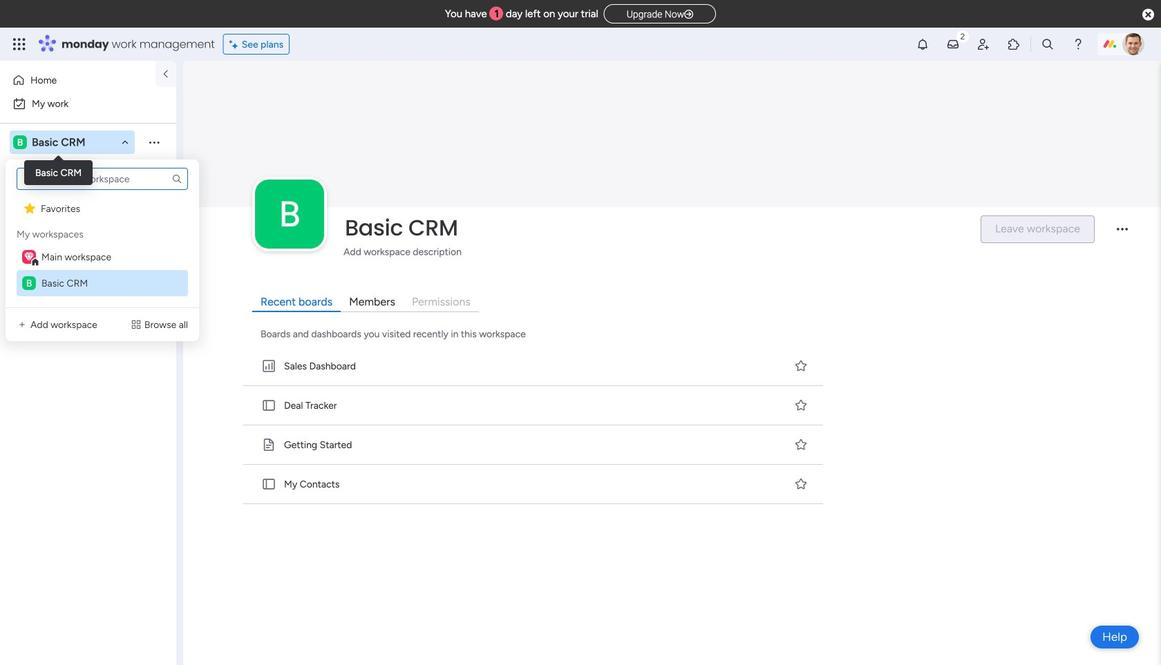 Task type: locate. For each thing, give the bounding box(es) containing it.
tree grid
[[17, 196, 188, 297]]

0 vertical spatial public board image
[[15, 244, 28, 257]]

1 vertical spatial public board image
[[261, 438, 277, 453]]

add to favorites image
[[795, 399, 808, 412], [795, 438, 808, 452]]

0 vertical spatial workspace image
[[255, 180, 324, 249]]

search everything image
[[1041, 37, 1055, 51]]

1 horizontal spatial public dashboard image
[[261, 359, 277, 374]]

0 vertical spatial add to favorites image
[[795, 359, 808, 373]]

add to favorites image
[[795, 359, 808, 373], [795, 477, 808, 491]]

2 service icon image from the left
[[131, 319, 142, 331]]

1 horizontal spatial service icon image
[[131, 319, 142, 331]]

list box
[[14, 168, 191, 297], [0, 189, 176, 473]]

0 vertical spatial public board image
[[261, 398, 277, 413]]

0 vertical spatial add to favorites image
[[795, 399, 808, 412]]

workspace image inside basic crm element
[[22, 277, 36, 290]]

main workspace element
[[17, 244, 188, 270]]

dapulse close image
[[1143, 8, 1155, 22]]

workspace image up v2 star 2 image
[[13, 135, 27, 150]]

0 vertical spatial workspace image
[[13, 135, 27, 150]]

select product image
[[12, 37, 26, 51]]

favorites element
[[17, 196, 188, 222]]

2 public board image from the top
[[261, 477, 277, 492]]

update feed image
[[947, 37, 961, 51]]

notifications image
[[916, 37, 930, 51]]

public board image for second add to favorites icon from the bottom of the quick search results list box
[[261, 398, 277, 413]]

public board image
[[261, 398, 277, 413], [261, 477, 277, 492]]

2 image
[[957, 28, 970, 44]]

2 vertical spatial workspace image
[[22, 277, 36, 290]]

Search for content search field
[[17, 168, 188, 190]]

option
[[8, 69, 147, 91], [8, 93, 168, 115], [0, 191, 176, 194]]

public dashboard image
[[15, 268, 28, 281], [261, 359, 277, 374]]

public board image
[[15, 244, 28, 257], [261, 438, 277, 453]]

public board image inside quick search results list box
[[261, 438, 277, 453]]

None field
[[342, 214, 969, 243]]

0 vertical spatial public dashboard image
[[15, 268, 28, 281]]

1 vertical spatial workspace image
[[24, 250, 34, 264]]

None search field
[[17, 168, 188, 190]]

workspace image
[[255, 180, 324, 249], [22, 250, 36, 264], [22, 277, 36, 290]]

1 vertical spatial add to favorites image
[[795, 438, 808, 452]]

1 vertical spatial add to favorites image
[[795, 477, 808, 491]]

1 vertical spatial public board image
[[261, 477, 277, 492]]

1 public board image from the top
[[261, 398, 277, 413]]

0 horizontal spatial service icon image
[[17, 319, 28, 331]]

public board image for 2nd add to favorites image from the top of the quick search results list box
[[261, 477, 277, 492]]

monday marketplace image
[[1008, 37, 1021, 51]]

workspace selection element
[[13, 134, 88, 151]]

service icon image
[[17, 319, 28, 331], [131, 319, 142, 331]]

workspace image
[[13, 135, 27, 150], [24, 250, 34, 264]]

1 horizontal spatial public board image
[[261, 438, 277, 453]]

Search in workspace field
[[29, 164, 115, 180]]

1 vertical spatial workspace image
[[22, 250, 36, 264]]

workspace image down my workspaces row
[[24, 250, 34, 264]]



Task type: vqa. For each thing, say whether or not it's contained in the screenshot.
bottom Public Dashboard ICON
yes



Task type: describe. For each thing, give the bounding box(es) containing it.
2 add to favorites image from the top
[[795, 438, 808, 452]]

workspace image for basic crm element
[[22, 277, 36, 290]]

search image
[[171, 174, 183, 185]]

basic crm element
[[17, 270, 188, 297]]

my workspaces row
[[17, 222, 84, 241]]

1 service icon image from the left
[[17, 319, 28, 331]]

2 add to favorites image from the top
[[795, 477, 808, 491]]

invite members image
[[977, 37, 991, 51]]

0 horizontal spatial public dashboard image
[[15, 268, 28, 281]]

1 vertical spatial public dashboard image
[[261, 359, 277, 374]]

workspace options image
[[147, 135, 161, 149]]

dapulse rightstroke image
[[685, 9, 694, 20]]

1 add to favorites image from the top
[[795, 359, 808, 373]]

0 horizontal spatial public board image
[[15, 244, 28, 257]]

0 vertical spatial option
[[8, 69, 147, 91]]

workspace image for main workspace element on the left of the page
[[22, 250, 36, 264]]

v2 star 2 image
[[24, 202, 35, 215]]

quick search results list box
[[241, 347, 828, 505]]

help image
[[1072, 37, 1086, 51]]

1 add to favorites image from the top
[[795, 399, 808, 412]]

2 vertical spatial option
[[0, 191, 176, 194]]

1 vertical spatial option
[[8, 93, 168, 115]]

terry turtle image
[[1123, 33, 1145, 55]]

see plans image
[[229, 36, 242, 52]]



